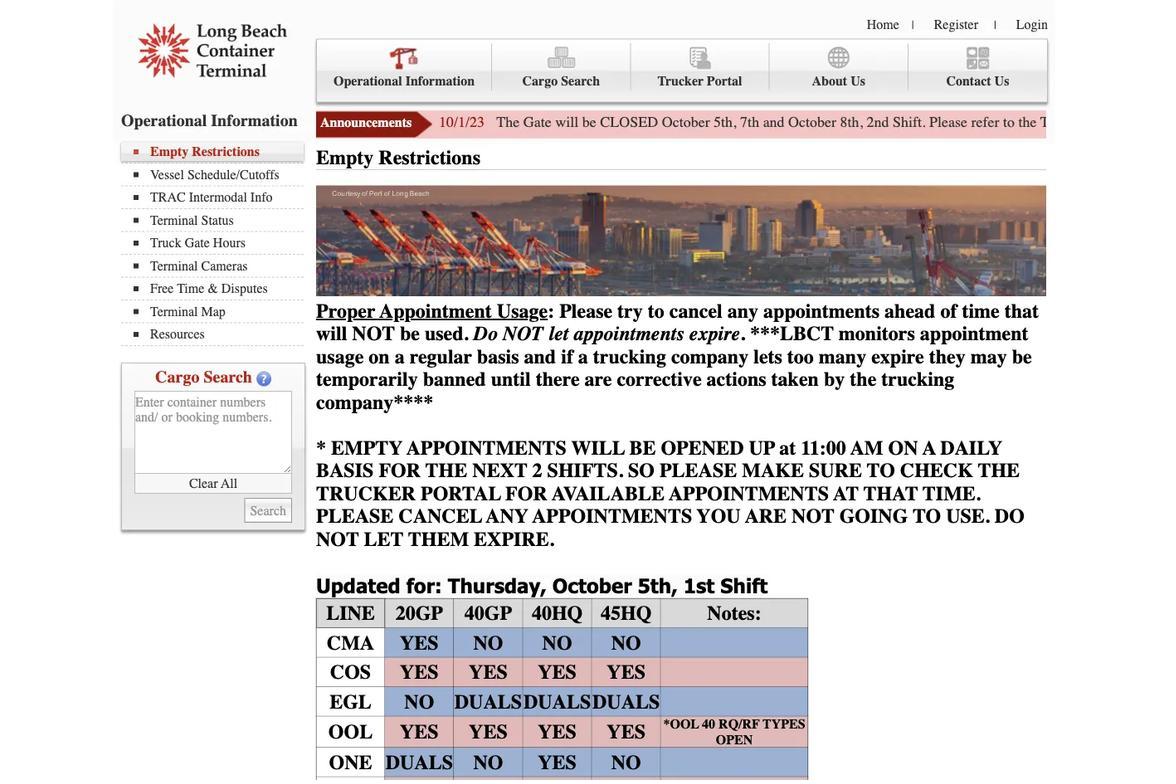 Task type: vqa. For each thing, say whether or not it's contained in the screenshot.


Task type: locate. For each thing, give the bounding box(es) containing it.
0 horizontal spatial for
[[379, 459, 421, 482]]

that
[[864, 482, 918, 505]]

for up expire.
[[505, 482, 548, 505]]

and for if
[[524, 345, 556, 368]]

please left refer at the right of the page
[[930, 114, 968, 131]]

trucker portal
[[658, 73, 742, 89]]

to left use. on the right bottom of page
[[913, 505, 941, 528]]

gate down status
[[185, 235, 210, 251]]

1 vertical spatial cargo search
[[155, 368, 252, 387]]

terminal cameras link
[[134, 258, 304, 273]]

of
[[941, 300, 957, 323]]

be left used.
[[400, 323, 420, 345]]

0 vertical spatial 5th,
[[714, 114, 737, 131]]

october up "45hq"
[[553, 574, 632, 598]]

0 horizontal spatial restrictions
[[192, 144, 260, 159]]

terminal up resources
[[150, 304, 198, 319]]

0 vertical spatial terminal
[[150, 212, 198, 228]]

there
[[536, 368, 580, 391]]

corrective
[[617, 368, 702, 391]]

appointment
[[920, 323, 1029, 345]]

register link
[[934, 17, 978, 32]]

1 horizontal spatial operational
[[334, 73, 402, 89]]

empty restrictions
[[316, 146, 480, 169]]

login link
[[1016, 17, 1048, 32]]

1 horizontal spatial empty
[[316, 146, 374, 169]]

1 horizontal spatial menu bar
[[316, 39, 1048, 102]]

actions
[[707, 368, 767, 391]]

truck inside the empty restrictions vessel schedule/cutoffs trac intermodal info terminal status truck gate hours terminal cameras free time & disputes terminal map resources
[[150, 235, 181, 251]]

0 vertical spatial operational
[[334, 73, 402, 89]]

0 horizontal spatial operational
[[121, 111, 207, 130]]

proper appointment usage
[[316, 300, 548, 323]]

5th,
[[714, 114, 737, 131], [638, 574, 678, 598]]

2 horizontal spatial october
[[789, 114, 837, 131]]

1 horizontal spatial restrictions
[[379, 146, 480, 169]]

about us link
[[770, 44, 909, 90]]

truck right refer at the right of the page
[[1041, 114, 1076, 131]]

by
[[824, 368, 845, 391]]

0 vertical spatial cargo
[[522, 73, 558, 89]]

1 horizontal spatial gate
[[523, 114, 552, 131]]

free
[[150, 281, 174, 296]]

and
[[763, 114, 785, 131], [524, 345, 556, 368]]

1 vertical spatial please
[[316, 505, 394, 528]]

will left on
[[316, 323, 347, 345]]

| right home link at the right
[[912, 18, 914, 32]]

duals
[[455, 690, 522, 713], [524, 690, 591, 713], [593, 690, 660, 713], [386, 751, 453, 774]]

terminal
[[150, 212, 198, 228], [150, 258, 198, 273], [150, 304, 198, 319]]

0 horizontal spatial a
[[395, 345, 405, 368]]

0 horizontal spatial the
[[426, 459, 467, 482]]

2 horizontal spatial gate
[[1079, 114, 1108, 131]]

clear
[[189, 476, 218, 491]]

operational information up announcements
[[334, 73, 475, 89]]

restrictions up vessel schedule/cutoffs "link"
[[192, 144, 260, 159]]

to inside ': please try to cancel any appointments ahead of time that will not be used.'
[[648, 300, 665, 323]]

free time & disputes link
[[134, 281, 304, 296]]

any
[[728, 300, 759, 323]]

1 vertical spatial will
[[316, 323, 347, 345]]

us right the contact on the top of the page
[[995, 73, 1009, 89]]

1 horizontal spatial cargo
[[522, 73, 558, 89]]

gate left web
[[1079, 114, 1108, 131]]

0 horizontal spatial 5th,
[[638, 574, 678, 598]]

please
[[930, 114, 968, 131], [559, 300, 613, 323]]

the right by
[[850, 368, 877, 391]]

october left 8th,
[[789, 114, 837, 131]]

0 horizontal spatial will
[[316, 323, 347, 345]]

0 horizontal spatial trucking
[[593, 345, 666, 368]]

may
[[971, 345, 1007, 368]]

open
[[716, 732, 753, 747]]

0 horizontal spatial cargo
[[155, 368, 200, 387]]

gate right the at the top of page
[[523, 114, 552, 131]]

empty restrictions link
[[134, 144, 304, 159]]

1 horizontal spatial |
[[994, 18, 997, 32]]

1 us from the left
[[851, 73, 866, 89]]

trucker
[[316, 482, 416, 505]]

home link
[[867, 17, 899, 32]]

empty
[[331, 437, 403, 459]]

menu bar containing empty restrictions
[[121, 142, 312, 346]]

operational up announcements
[[334, 73, 402, 89]]

a
[[923, 437, 936, 459]]

usage
[[497, 300, 548, 323]]

cancel
[[399, 505, 482, 528]]

no
[[473, 631, 503, 654], [542, 631, 572, 654], [611, 631, 641, 654], [404, 690, 434, 713], [473, 751, 503, 774], [611, 751, 641, 774]]

please up you
[[660, 459, 737, 482]]

: please try to cancel any appointments ahead of time that will not be used.
[[316, 300, 1039, 345]]

1 horizontal spatial operational information
[[334, 73, 475, 89]]

any
[[486, 505, 528, 528]]

0 vertical spatial cargo search
[[522, 73, 600, 89]]

the up do
[[978, 459, 1020, 482]]

announcements
[[320, 115, 412, 130]]

hours up cameras
[[213, 235, 246, 251]]

banned
[[423, 368, 486, 391]]

1 horizontal spatial trucking
[[882, 368, 955, 391]]

terminal up the free
[[150, 258, 198, 273]]

2 the from the left
[[978, 459, 1020, 482]]

1 horizontal spatial hours
[[1111, 114, 1148, 131]]

1 horizontal spatial and
[[763, 114, 785, 131]]

portal
[[707, 73, 742, 89]]

will
[[571, 437, 625, 459]]

1 horizontal spatial the
[[1019, 114, 1037, 131]]

please right the :
[[559, 300, 613, 323]]

1 horizontal spatial appointments
[[764, 300, 880, 323]]

1 horizontal spatial the
[[978, 459, 1020, 482]]

1 horizontal spatial expire
[[872, 345, 924, 368]]

proper
[[316, 300, 375, 323]]

1 the from the left
[[426, 459, 467, 482]]

0 horizontal spatial please
[[316, 505, 394, 528]]

us right about
[[851, 73, 866, 89]]

cargo search link
[[492, 44, 631, 90]]

be inside ': please try to cancel any appointments ahead of time that will not be used.'
[[400, 323, 420, 345]]

Enter container numbers and/ or booking numbers.  text field
[[134, 391, 292, 474]]

0 horizontal spatial truck
[[150, 235, 181, 251]]

1 horizontal spatial for
[[505, 482, 548, 505]]

5th, left 7th
[[714, 114, 737, 131]]

contact us
[[946, 73, 1009, 89]]

will
[[555, 114, 579, 131], [316, 323, 347, 345]]

us inside contact us link
[[995, 73, 1009, 89]]

1 horizontal spatial a
[[578, 345, 588, 368]]

disputes
[[221, 281, 268, 296]]

| left login
[[994, 18, 997, 32]]

us for contact us
[[995, 73, 1009, 89]]

40
[[702, 717, 715, 732]]

please
[[660, 459, 737, 482], [316, 505, 394, 528]]

1 vertical spatial search
[[204, 368, 252, 387]]

0 horizontal spatial menu bar
[[121, 142, 312, 346]]

1 horizontal spatial october
[[662, 114, 710, 131]]

1 horizontal spatial will
[[555, 114, 579, 131]]

1 a from the left
[[395, 345, 405, 368]]

opened
[[661, 437, 744, 459]]

0 vertical spatial menu bar
[[316, 39, 1048, 102]]

1 vertical spatial the
[[850, 368, 877, 391]]

0 horizontal spatial search
[[204, 368, 252, 387]]

and left if
[[524, 345, 556, 368]]

october down trucker
[[662, 114, 710, 131]]

0 vertical spatial and
[[763, 114, 785, 131]]

will inside ': please try to cancel any appointments ahead of time that will not be used.'
[[316, 323, 347, 345]]

the up cancel
[[426, 459, 467, 482]]

operational up vessel
[[121, 111, 207, 130]]

1 vertical spatial truck
[[150, 235, 181, 251]]

2nd
[[867, 114, 889, 131]]

1 vertical spatial menu bar
[[121, 142, 312, 346]]

40gp
[[465, 602, 512, 625]]

1 horizontal spatial to
[[913, 505, 941, 528]]

to right try
[[648, 300, 665, 323]]

1 horizontal spatial us
[[995, 73, 1009, 89]]

2 vertical spatial terminal
[[150, 304, 198, 319]]

1 vertical spatial terminal
[[150, 258, 198, 273]]

us inside about us link
[[851, 73, 866, 89]]

a right on
[[395, 345, 405, 368]]

will down cargo search 'link'
[[555, 114, 579, 131]]

0 vertical spatial please
[[930, 114, 968, 131]]

0 horizontal spatial please
[[559, 300, 613, 323]]

3 terminal from the top
[[150, 304, 198, 319]]

information up the 10/1/23
[[406, 73, 475, 89]]

hours left web
[[1111, 114, 1148, 131]]

* empty appointments will be opened up at 11:00 am on a daily basis for the next 2 shifts.  so please make sure to check the trucker por​tal for available appointments at that time. please cancel any appointments you are not going to use.  do not let them expire.
[[316, 437, 1025, 551]]

and for october
[[763, 114, 785, 131]]

and inside . ***lbct monitors appointment usage on a regular basis and if a trucking company lets too many expire they may be temporarily banned until there are corrective actions taken by the trucking company****
[[524, 345, 556, 368]]

trucking down try
[[593, 345, 666, 368]]

*
[[316, 437, 326, 459]]

operational information up empty restrictions link
[[121, 111, 298, 130]]

operational inside operational information link
[[334, 73, 402, 89]]

1 vertical spatial please
[[559, 300, 613, 323]]

about us
[[812, 73, 866, 89]]

the right refer at the right of the page
[[1019, 114, 1037, 131]]

information up empty restrictions link
[[211, 111, 298, 130]]

let
[[549, 323, 569, 345]]

5th, left 1st
[[638, 574, 678, 598]]

duals duals duals
[[455, 690, 660, 713]]

0 horizontal spatial operational information
[[121, 111, 298, 130]]

0 horizontal spatial be
[[400, 323, 420, 345]]

0 horizontal spatial cargo search
[[155, 368, 252, 387]]

1 horizontal spatial cargo search
[[522, 73, 600, 89]]

10/1/23
[[439, 114, 485, 131]]

refer
[[971, 114, 1000, 131]]

please down 'basis'
[[316, 505, 394, 528]]

map
[[201, 304, 226, 319]]

1 | from the left
[[912, 18, 914, 32]]

2 horizontal spatial be
[[1012, 345, 1032, 368]]

0 vertical spatial search
[[561, 73, 600, 89]]

search inside 'link'
[[561, 73, 600, 89]]

appointments up "too"
[[764, 300, 880, 323]]

1 horizontal spatial search
[[561, 73, 600, 89]]

appointments inside ': please try to cancel any appointments ahead of time that will not be used.'
[[764, 300, 880, 323]]

0 horizontal spatial us
[[851, 73, 866, 89]]

0 horizontal spatial |
[[912, 18, 914, 32]]

us for about us
[[851, 73, 866, 89]]

1 vertical spatial and
[[524, 345, 556, 368]]

empty up vessel
[[150, 144, 189, 159]]

0 horizontal spatial empty
[[150, 144, 189, 159]]

to right at
[[867, 459, 895, 482]]

cameras
[[201, 258, 248, 273]]

1 horizontal spatial to
[[1003, 114, 1015, 131]]

expire
[[689, 323, 740, 345], [872, 345, 924, 368]]

available
[[552, 482, 665, 505]]

0 vertical spatial please
[[660, 459, 737, 482]]

0 horizontal spatial and
[[524, 345, 556, 368]]

1 vertical spatial cargo
[[155, 368, 200, 387]]

do
[[995, 505, 1025, 528]]

closed
[[600, 114, 658, 131]]

1 horizontal spatial information
[[406, 73, 475, 89]]

0 horizontal spatial information
[[211, 111, 298, 130]]

1 horizontal spatial please
[[930, 114, 968, 131]]

.
[[740, 323, 745, 345]]

0 vertical spatial operational information
[[334, 73, 475, 89]]

clear all
[[189, 476, 237, 491]]

to right refer at the right of the page
[[1003, 114, 1015, 131]]

45hq
[[601, 602, 652, 625]]

1 vertical spatial operational information
[[121, 111, 298, 130]]

trac intermodal info link
[[134, 190, 304, 205]]

trucking down monitors
[[882, 368, 955, 391]]

0 vertical spatial will
[[555, 114, 579, 131]]

0 horizontal spatial the
[[850, 368, 877, 391]]

1 horizontal spatial truck
[[1041, 114, 1076, 131]]

appointments down shifts.
[[532, 505, 692, 528]]

0 horizontal spatial gate
[[185, 235, 210, 251]]

terminal map link
[[134, 304, 304, 319]]

trac
[[150, 190, 186, 205]]

0 vertical spatial to
[[1003, 114, 1015, 131]]

truck down "trac"
[[150, 235, 181, 251]]

None submit
[[244, 498, 292, 523]]

1 vertical spatial to
[[648, 300, 665, 323]]

2 us from the left
[[995, 73, 1009, 89]]

menu bar
[[316, 39, 1048, 102], [121, 142, 312, 346]]

0 horizontal spatial to
[[867, 459, 895, 482]]

empty down announcements
[[316, 146, 374, 169]]

0 horizontal spatial to
[[648, 300, 665, 323]]

1 vertical spatial hours
[[213, 235, 246, 251]]

be right may at the top
[[1012, 345, 1032, 368]]

20gp
[[396, 602, 443, 625]]

be left the closed
[[582, 114, 596, 131]]

restrictions down the 10/1/23
[[379, 146, 480, 169]]

menu bar containing operational information
[[316, 39, 1048, 102]]

a right if
[[578, 345, 588, 368]]

0 horizontal spatial hours
[[213, 235, 246, 251]]

empty inside the empty restrictions vessel schedule/cutoffs trac intermodal info terminal status truck gate hours terminal cameras free time & disputes terminal map resources
[[150, 144, 189, 159]]

***lbct
[[750, 323, 834, 345]]

terminal down "trac"
[[150, 212, 198, 228]]

on
[[369, 345, 390, 368]]

to
[[867, 459, 895, 482], [913, 505, 941, 528]]

and right 7th
[[763, 114, 785, 131]]

2 | from the left
[[994, 18, 997, 32]]

appointments up corrective
[[574, 323, 684, 345]]

egl
[[330, 690, 372, 713]]

cargo
[[522, 73, 558, 89], [155, 368, 200, 387]]

restrictions inside the empty restrictions vessel schedule/cutoffs trac intermodal info terminal status truck gate hours terminal cameras free time & disputes terminal map resources
[[192, 144, 260, 159]]

october
[[662, 114, 710, 131], [789, 114, 837, 131], [553, 574, 632, 598]]

are
[[745, 505, 787, 528]]

monitors
[[839, 323, 915, 345]]

cargo search
[[522, 73, 600, 89], [155, 368, 252, 387]]

for right 'basis'
[[379, 459, 421, 482]]



Task type: describe. For each thing, give the bounding box(es) containing it.
the
[[497, 114, 520, 131]]

that
[[1005, 300, 1039, 323]]

1 vertical spatial 5th,
[[638, 574, 678, 598]]

0 vertical spatial information
[[406, 73, 475, 89]]

intermodal
[[189, 190, 247, 205]]

register
[[934, 17, 978, 32]]

appointment
[[380, 300, 492, 323]]

restrictions for empty restrictions
[[379, 146, 480, 169]]

operational information link
[[317, 44, 492, 90]]

shift.
[[893, 114, 926, 131]]

1 horizontal spatial be
[[582, 114, 596, 131]]

so
[[628, 459, 655, 482]]

1 terminal from the top
[[150, 212, 198, 228]]

contact
[[946, 73, 991, 89]]

updated for: thursday, october 5th, 1st shift
[[316, 574, 768, 598]]

shifts.
[[547, 459, 623, 482]]

trucker
[[658, 73, 704, 89]]

expire inside . ***lbct monitors appointment usage on a regular basis and if a trucking company lets too many expire they may be temporarily banned until there are corrective actions taken by the trucking company****
[[872, 345, 924, 368]]

types
[[763, 717, 806, 732]]

10/1/23 the gate will be closed october 5th, 7th and october 8th, 2nd shift. please refer to the truck gate hours web
[[439, 114, 1169, 131]]

company****
[[316, 391, 433, 414]]

2
[[532, 459, 542, 482]]

usage
[[316, 345, 364, 368]]

cos
[[330, 661, 371, 684]]

vessel schedule/cutoffs link
[[134, 167, 304, 182]]

1 vertical spatial operational
[[121, 111, 207, 130]]

0 horizontal spatial october
[[553, 574, 632, 598]]

2 a from the left
[[578, 345, 588, 368]]

used.
[[425, 323, 469, 345]]

time
[[962, 300, 1000, 323]]

terminal status link
[[134, 212, 304, 228]]

all
[[221, 476, 237, 491]]

7th
[[740, 114, 759, 131]]

cancel
[[670, 300, 723, 323]]

regular
[[410, 345, 472, 368]]

for:
[[406, 574, 442, 598]]

ahead
[[885, 300, 936, 323]]

&
[[208, 281, 218, 296]]

vessel
[[150, 167, 184, 182]]

resources link
[[134, 327, 304, 342]]

2 terminal from the top
[[150, 258, 198, 273]]

0 vertical spatial the
[[1019, 114, 1037, 131]]

web
[[1152, 114, 1169, 131]]

0 horizontal spatial expire
[[689, 323, 740, 345]]

schedule/cutoffs
[[187, 167, 279, 182]]

home
[[867, 17, 899, 32]]

at
[[834, 482, 859, 505]]

if
[[561, 345, 573, 368]]

make
[[742, 459, 804, 482]]

0 vertical spatial truck
[[1041, 114, 1076, 131]]

lets
[[754, 345, 782, 368]]

40hq
[[532, 602, 583, 625]]

gate inside the empty restrictions vessel schedule/cutoffs trac intermodal info terminal status truck gate hours terminal cameras free time & disputes terminal map resources
[[185, 235, 210, 251]]

appointments up por​tal
[[407, 437, 567, 459]]

next
[[472, 459, 528, 482]]

*ool 40 rq/rf types open
[[663, 717, 806, 747]]

1 vertical spatial information
[[211, 111, 298, 130]]

the inside . ***lbct monitors appointment usage on a regular basis and if a trucking company lets too many expire they may be temporarily banned until there are corrective actions taken by the trucking company****
[[850, 368, 877, 391]]

1 vertical spatial to
[[913, 505, 941, 528]]

0 horizontal spatial appointments
[[574, 323, 684, 345]]

hours inside the empty restrictions vessel schedule/cutoffs trac intermodal info terminal status truck gate hours terminal cameras free time & disputes terminal map resources
[[213, 235, 246, 251]]

. ***lbct monitors appointment usage on a regular basis and if a trucking company lets too many expire they may be temporarily banned until there are corrective actions taken by the trucking company****
[[316, 323, 1032, 414]]

until
[[491, 368, 531, 391]]

8th,
[[840, 114, 863, 131]]

1 horizontal spatial please
[[660, 459, 737, 482]]

cargo inside 'link'
[[522, 73, 558, 89]]

temporarily
[[316, 368, 418, 391]]

going
[[840, 505, 908, 528]]

please inside ': please try to cancel any appointments ahead of time that will not be used.'
[[559, 300, 613, 323]]

cargo search inside 'link'
[[522, 73, 600, 89]]

truck gate hours link
[[134, 235, 304, 251]]

too
[[787, 345, 814, 368]]

:
[[548, 300, 555, 323]]

empty for empty restrictions vessel schedule/cutoffs trac intermodal info terminal status truck gate hours terminal cameras free time & disputes terminal map resources
[[150, 144, 189, 159]]

them
[[408, 528, 469, 551]]

resources
[[150, 327, 205, 342]]

be inside . ***lbct monitors appointment usage on a regular basis and if a trucking company lets too many expire they may be temporarily banned until there are corrective actions taken by the trucking company****
[[1012, 345, 1032, 368]]

0 vertical spatial hours
[[1111, 114, 1148, 131]]

you
[[697, 505, 741, 528]]

trucker portal link
[[631, 44, 770, 90]]

about
[[812, 73, 847, 89]]

info
[[251, 190, 273, 205]]

up
[[749, 437, 775, 459]]

many
[[819, 345, 867, 368]]

ool
[[329, 721, 373, 743]]

try
[[618, 300, 643, 323]]

they
[[929, 345, 966, 368]]

expire.
[[474, 528, 554, 551]]

clear all button
[[134, 474, 292, 494]]

daily
[[940, 437, 1002, 459]]

do not let appointments expire
[[474, 323, 740, 345]]

shift
[[721, 574, 768, 598]]

use.
[[946, 505, 990, 528]]

basis
[[316, 459, 374, 482]]

not inside ': please try to cancel any appointments ahead of time that will not be used.'
[[352, 323, 395, 345]]

contact us link
[[909, 44, 1047, 90]]

empty for empty restrictions
[[316, 146, 374, 169]]

line
[[326, 602, 375, 625]]

restrictions for empty restrictions vessel schedule/cutoffs trac intermodal info terminal status truck gate hours terminal cameras free time & disputes terminal map resources
[[192, 144, 260, 159]]

be
[[629, 437, 656, 459]]

1 horizontal spatial 5th,
[[714, 114, 737, 131]]

appointments down up
[[669, 482, 829, 505]]

empty restrictions vessel schedule/cutoffs trac intermodal info terminal status truck gate hours terminal cameras free time & disputes terminal map resources
[[150, 144, 279, 342]]

0 vertical spatial to
[[867, 459, 895, 482]]

at
[[779, 437, 796, 459]]

basis
[[477, 345, 519, 368]]

check
[[900, 459, 973, 482]]

are
[[585, 368, 612, 391]]



